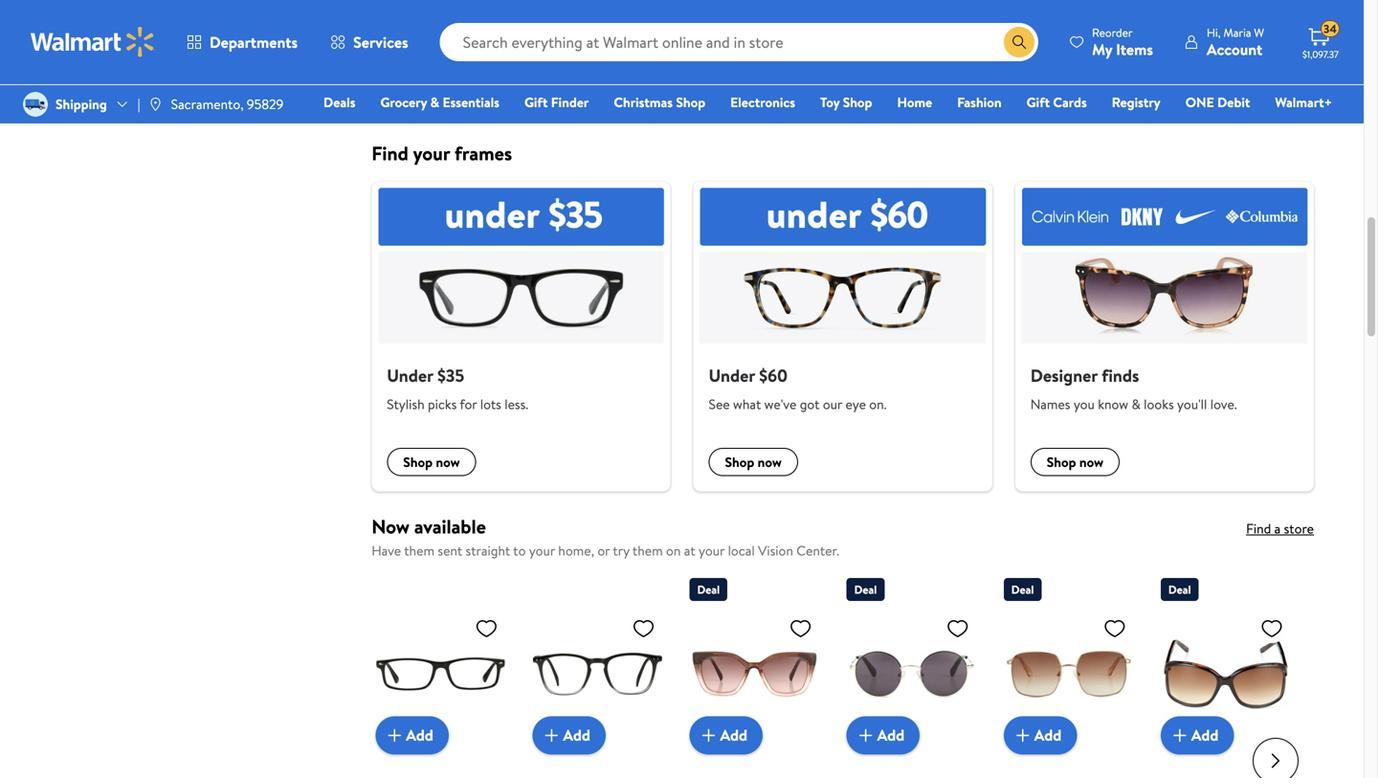 Task type: vqa. For each thing, say whether or not it's contained in the screenshot.
list containing Under $35
yes



Task type: locate. For each thing, give the bounding box(es) containing it.
52- down w
[[1246, 42, 1269, 63]]

4 add button from the left
[[847, 716, 920, 755]]

3 add to cart image from the left
[[855, 724, 878, 747]]

5 add button from the left
[[1004, 716, 1077, 755]]

services button
[[314, 19, 425, 65]]

4 prive from the left
[[847, 0, 881, 0]]

day for prive revaux unisex sunglasses, the floridian, gold, 58-17-140
[[704, 81, 721, 97]]

now down picks
[[436, 453, 460, 472]]

2-day shipping for prive revaux unisex sunglasses, the floridian, gold, 58-17-140
[[694, 81, 765, 97]]

under $35 stylish picks for lots less.
[[387, 364, 529, 414]]

140 inside the prive revaux unisex sunglasses, neptune, blue havana, 56-17-140 2-day shipping
[[943, 42, 967, 63]]

3 revaux from the left
[[727, 0, 775, 0]]

2 horizontal spatial havana,
[[1076, 42, 1128, 63]]

heat,
[[403, 21, 439, 42]]

0 horizontal spatial women's
[[533, 0, 592, 21]]

find left a
[[1247, 520, 1272, 538]]

1 horizontal spatial women's
[[1161, 0, 1221, 21]]

under for under $35
[[387, 364, 433, 388]]

unisex right gold,
[[847, 0, 891, 21]]

1 vertical spatial &
[[1132, 395, 1141, 414]]

1 horizontal spatial &
[[1132, 395, 1141, 414]]

under inside under $60 see what we've got our eye on.
[[709, 364, 755, 388]]

1 1 from the left
[[437, 50, 440, 66]]

& left looks
[[1132, 395, 1141, 414]]

1 under from the left
[[387, 364, 433, 388]]

1 vertical spatial find
[[1247, 520, 1272, 538]]

women's for prive revaux women's sunglasses, lifestyle, blue havana, 55-18-140
[[533, 0, 592, 21]]

2- up toy shop
[[851, 57, 861, 73]]

4 revaux from the left
[[884, 0, 932, 0]]

list containing under $35
[[360, 182, 1326, 492]]

gift inside gift finder link
[[525, 93, 548, 112]]

0 horizontal spatial the
[[376, 21, 400, 42]]

 image
[[148, 97, 163, 112]]

prive inside prive revaux men's sunglasses, the bruce 2.0, navigator, havana, 60-13-138
[[1004, 0, 1038, 0]]

1 horizontal spatial your
[[529, 542, 555, 560]]

blue right lifestyle, on the top of the page
[[596, 42, 625, 63]]

fashion link
[[949, 92, 1011, 112]]

unisex up search search field
[[690, 0, 734, 21]]

0 horizontal spatial them
[[404, 542, 435, 560]]

harper & roe eyewear hr3004wm 200 image
[[1004, 609, 1134, 739]]

2 17- from the left
[[925, 42, 943, 63]]

revaux up 2.0, on the top of page
[[1041, 0, 1089, 0]]

havana,
[[847, 42, 899, 63], [1076, 42, 1128, 63], [533, 63, 585, 84]]

2- left "142"
[[1165, 81, 1175, 97]]

$1,097.37
[[1303, 48, 1339, 61]]

electronics
[[731, 93, 796, 112]]

day down 58-
[[704, 81, 721, 97]]

shop inside designer finds list item
[[1047, 453, 1077, 472]]

day down the neptune, in the right top of the page
[[861, 57, 878, 73]]

shop down what
[[725, 453, 755, 472]]

you
[[1074, 395, 1095, 414]]

product group containing prive revaux unisex sunglasses, the heat, silver grey, 52-22-140
[[376, 0, 506, 108]]

debit
[[1218, 93, 1251, 112]]

add button
[[376, 716, 449, 755], [533, 716, 606, 755], [690, 716, 763, 755], [847, 716, 920, 755], [1004, 716, 1077, 755], [1161, 716, 1234, 755]]

the for navigator,
[[1081, 0, 1105, 21]]

3 deal from the left
[[1012, 582, 1034, 598]]

1 horizontal spatial add to cart image
[[1169, 724, 1192, 747]]

now inside "under $60" list item
[[758, 453, 782, 472]]

bruce
[[1004, 21, 1043, 42]]

under up stylish
[[387, 364, 433, 388]]

1 52- from the left
[[415, 42, 437, 63]]

shop now down what
[[725, 453, 782, 472]]

find
[[372, 140, 409, 167], [1247, 520, 1272, 538]]

find a store
[[1247, 520, 1314, 538]]

55-
[[588, 63, 611, 84]]

6 prive from the left
[[1161, 0, 1195, 0]]

1 add from the left
[[406, 725, 434, 746]]

1 horizontal spatial shop now
[[725, 453, 782, 472]]

2 deal from the left
[[855, 582, 877, 598]]

revaux inside prive revaux men's sunglasses, the bruce 2.0, navigator, havana, 60-13-138
[[1041, 0, 1089, 0]]

6 add button from the left
[[1161, 716, 1234, 755]]

shop inside "under $60" list item
[[725, 453, 755, 472]]

shop inside "link"
[[676, 93, 706, 112]]

sunglasses, inside prive revaux unisex sunglasses, the floridian, gold, 58-17-140
[[737, 0, 811, 21]]

revaux up hi,
[[1199, 0, 1246, 0]]

walmart+
[[1275, 93, 1333, 112]]

56-
[[903, 42, 925, 63]]

sunglasses, inside prive revaux women's sunglasses, lifestyle, blue havana, 55-18-140
[[533, 21, 607, 42]]

navigator,
[[1004, 42, 1072, 63]]

2 add button from the left
[[533, 716, 606, 755]]

1 for blue
[[594, 50, 598, 66]]

deals link
[[315, 92, 364, 112]]

2- down 58-
[[694, 81, 704, 97]]

1 add to cart image from the left
[[697, 724, 720, 747]]

havana, inside the prive revaux unisex sunglasses, neptune, blue havana, 56-17-140 2-day shipping
[[847, 42, 899, 63]]

140 for prive revaux unisex sunglasses, the floridian, gold, 58-17-140
[[730, 42, 754, 63]]

havana, inside prive revaux women's sunglasses, lifestyle, blue havana, 55-18-140
[[533, 63, 585, 84]]

blue for 56-
[[912, 21, 941, 42]]

140
[[458, 42, 482, 63], [730, 42, 754, 63], [943, 42, 967, 63], [630, 63, 654, 84]]

prive inside the prive revaux unisex sunglasses, neptune, blue havana, 56-17-140 2-day shipping
[[847, 0, 881, 0]]

shop now down you
[[1047, 453, 1104, 472]]

under $35 list item
[[360, 182, 682, 492]]

2 horizontal spatial now
[[1080, 453, 1104, 472]]

women's up lifestyle, on the top of the page
[[533, 0, 592, 21]]

140 inside prive revaux unisex sunglasses, the floridian, gold, 58-17-140
[[730, 42, 754, 63]]

available
[[414, 513, 486, 540]]

unisex inside the prive revaux unisex sunglasses, neptune, blue havana, 56-17-140 2-day shipping
[[847, 0, 891, 21]]

product group containing prive revaux unisex sunglasses, the floridian, gold, 58-17-140
[[690, 0, 820, 108]]

christmas
[[614, 93, 673, 112]]

the inside prive revaux unisex sunglasses, the floridian, gold, 58-17-140
[[690, 21, 714, 42]]

revaux up floridian,
[[727, 0, 775, 0]]

gift inside gift cards link
[[1027, 93, 1050, 112]]

toy shop link
[[812, 92, 881, 112]]

revaux inside prive revaux women's sunglasses, to collins, red, 52- 20-142
[[1199, 0, 1246, 0]]

sunglasses, inside the prive revaux unisex sunglasses, neptune, blue havana, 56-17-140 2-day shipping
[[895, 0, 969, 21]]

floridian,
[[718, 21, 779, 42]]

them left on
[[633, 542, 663, 560]]

blue
[[912, 21, 941, 42], [596, 42, 625, 63]]

revaux for navigator,
[[1041, 0, 1089, 0]]

0 horizontal spatial find
[[372, 140, 409, 167]]

now
[[372, 513, 410, 540]]

3 1 from the left
[[751, 50, 755, 66]]

we've
[[765, 395, 797, 414]]

shipping for prive revaux unisex sunglasses, the heat, silver grey, 52-22-140
[[410, 81, 451, 97]]

2 add to cart image from the left
[[540, 724, 563, 747]]

deals
[[324, 93, 356, 112]]

product group containing prive revaux unisex sunglasses, neptune, blue havana, 56-17-140
[[847, 0, 977, 108]]

unisex inside prive revaux unisex sunglasses, the heat, silver grey, 52-22-140
[[376, 0, 419, 21]]

2 horizontal spatial shop now
[[1047, 453, 1104, 472]]

my
[[1092, 39, 1113, 60]]

at
[[684, 542, 696, 560]]

140 right 56-
[[943, 42, 967, 63]]

140 up christmas
[[630, 63, 654, 84]]

2 revaux from the left
[[570, 0, 617, 0]]

under up see at the right bottom of page
[[709, 364, 755, 388]]

your right at
[[699, 542, 725, 560]]

1 prive from the left
[[376, 0, 409, 0]]

unisex for prive revaux unisex sunglasses, the floridian, gold, 58-17-140
[[690, 0, 734, 21]]

2 add from the left
[[563, 725, 591, 746]]

find for find your frames
[[372, 140, 409, 167]]

prive up collins,
[[1161, 0, 1195, 0]]

2 women's from the left
[[1161, 0, 1221, 21]]

prive
[[376, 0, 409, 0], [533, 0, 566, 0], [690, 0, 723, 0], [847, 0, 881, 0], [1004, 0, 1038, 0], [1161, 0, 1195, 0]]

store
[[1284, 520, 1314, 538]]

140 right 58-
[[730, 42, 754, 63]]

2 horizontal spatial the
[[1081, 0, 1105, 21]]

5 add from the left
[[1035, 725, 1062, 746]]

0 horizontal spatial now
[[436, 453, 460, 472]]

3 shop now from the left
[[1047, 453, 1104, 472]]

0 horizontal spatial shop now
[[403, 453, 460, 472]]

shop now inside designer finds list item
[[1047, 453, 1104, 472]]

designer
[[1031, 364, 1098, 388]]

revaux inside prive revaux women's sunglasses, lifestyle, blue havana, 55-18-140
[[570, 0, 617, 0]]

under inside 'under $35 stylish picks for lots less.'
[[387, 364, 433, 388]]

prive for prive revaux women's sunglasses, lifestyle, blue havana, 55-18-140
[[533, 0, 566, 0]]

now down we've on the bottom right of page
[[758, 453, 782, 472]]

sunglasses, inside prive revaux women's sunglasses, to collins, red, 52- 20-142
[[1161, 21, 1235, 42]]

2-day shipping for prive revaux women's sunglasses, lifestyle, blue havana, 55-18-140
[[536, 81, 608, 97]]

1 for heat,
[[437, 50, 440, 66]]

shop now for finds
[[1047, 453, 1104, 472]]

0 horizontal spatial 17-
[[712, 42, 730, 63]]

0 vertical spatial find
[[372, 140, 409, 167]]

christmas shop
[[614, 93, 706, 112]]

0 horizontal spatial blue
[[596, 42, 625, 63]]

day down lifestyle, on the top of the page
[[547, 81, 564, 97]]

1 horizontal spatial under
[[709, 364, 755, 388]]

2 under from the left
[[709, 364, 755, 388]]

gift down 13-
[[1027, 93, 1050, 112]]

sunglasses, inside prive revaux unisex sunglasses, the heat, silver grey, 52-22-140
[[423, 0, 497, 21]]

1 shop now from the left
[[403, 453, 460, 472]]

your right to
[[529, 542, 555, 560]]

product group
[[376, 0, 506, 108], [533, 0, 663, 108], [690, 0, 820, 108], [847, 0, 977, 108], [1004, 0, 1134, 108], [1161, 0, 1291, 108], [690, 571, 820, 778], [847, 571, 977, 778], [1004, 571, 1134, 778], [1161, 571, 1291, 778]]

a
[[1275, 520, 1281, 538]]

5 revaux from the left
[[1041, 0, 1089, 0]]

6 revaux from the left
[[1199, 0, 1246, 0]]

2 shop now from the left
[[725, 453, 782, 472]]

looks
[[1144, 395, 1174, 414]]

1 horizontal spatial now
[[758, 453, 782, 472]]

sunglasses, inside prive revaux men's sunglasses, the bruce 2.0, navigator, havana, 60-13-138
[[1004, 0, 1078, 21]]

0 vertical spatial &
[[430, 93, 440, 112]]

day down collins,
[[1175, 81, 1192, 97]]

unisex inside prive revaux unisex sunglasses, the floridian, gold, 58-17-140
[[690, 0, 734, 21]]

1 horizontal spatial 17-
[[925, 42, 943, 63]]

add for m  plano blue light lens injection unisex frames, micah, black crystal gradient, 50.0 - 20.5 - 140, with case "image"'s add to cart icon
[[563, 725, 591, 746]]

2 unisex from the left
[[690, 0, 734, 21]]

1 horizontal spatial gift
[[1027, 93, 1050, 112]]

1 horizontal spatial them
[[633, 542, 663, 560]]

try
[[613, 542, 630, 560]]

1 horizontal spatial the
[[690, 21, 714, 42]]

1 for collins,
[[1222, 50, 1226, 66]]

1 horizontal spatial 52-
[[1246, 42, 1269, 63]]

see
[[709, 395, 730, 414]]

women's
[[533, 0, 592, 21], [1161, 0, 1221, 21]]

52- right grey,
[[415, 42, 437, 63]]

0 horizontal spatial under
[[387, 364, 433, 388]]

prive for prive revaux unisex sunglasses, the heat, silver grey, 52-22-140
[[376, 0, 409, 0]]

4 add from the left
[[878, 725, 905, 746]]

sunglasses, for prive revaux women's sunglasses, lifestyle, blue havana, 55-18-140
[[533, 21, 607, 42]]

prive inside prive revaux women's sunglasses, to collins, red, 52- 20-142
[[1161, 0, 1195, 0]]

sunglasses,
[[423, 0, 497, 21], [737, 0, 811, 21], [895, 0, 969, 21], [1004, 0, 1078, 21], [533, 21, 607, 42], [1161, 21, 1235, 42]]

shop for under $35
[[403, 453, 433, 472]]

havana, down reorder
[[1076, 42, 1128, 63]]

3 unisex from the left
[[847, 0, 891, 21]]

3 prive from the left
[[690, 0, 723, 0]]

1 deal from the left
[[697, 582, 720, 598]]

m  plano blue light lens injection unisex frames, micah, black crystal gradient, 50.0 - 20.5 - 140, with case image
[[533, 609, 663, 739]]

gift left finder
[[525, 93, 548, 112]]

52- inside prive revaux unisex sunglasses, the heat, silver grey, 52-22-140
[[415, 42, 437, 63]]

1 now from the left
[[436, 453, 460, 472]]

vision
[[758, 542, 794, 560]]

4 deal from the left
[[1169, 582, 1191, 598]]

to
[[1238, 21, 1254, 42]]

women's up hi,
[[1161, 0, 1221, 21]]

shipping
[[881, 57, 922, 73], [1038, 57, 1079, 73], [410, 81, 451, 97], [567, 81, 608, 97], [724, 81, 765, 97], [1195, 81, 1236, 97]]

140 up essentials
[[458, 42, 482, 63]]

day
[[861, 57, 878, 73], [1018, 57, 1035, 73], [390, 81, 407, 97], [547, 81, 564, 97], [704, 81, 721, 97], [1175, 81, 1192, 97]]

prive up lifestyle, on the top of the page
[[533, 0, 566, 0]]

add button for "oscar eyewear o1309wm 215" image
[[1161, 716, 1234, 755]]

women's inside prive revaux women's sunglasses, to collins, red, 52- 20-142
[[1161, 0, 1221, 21]]

add for the "harper & roe eyewear hr3004wm 200" image add to cart icon
[[1035, 725, 1062, 746]]

2- down grey,
[[379, 81, 390, 97]]

0 horizontal spatial 52-
[[415, 42, 437, 63]]

revaux inside the prive revaux unisex sunglasses, neptune, blue havana, 56-17-140 2-day shipping
[[884, 0, 932, 0]]

17- for floridian,
[[712, 42, 730, 63]]

shop now inside "under $60" list item
[[725, 453, 782, 472]]

shop now inside under $35 list item
[[403, 453, 460, 472]]

shop now down picks
[[403, 453, 460, 472]]

add to cart image
[[383, 724, 406, 747], [540, 724, 563, 747], [855, 724, 878, 747], [1012, 724, 1035, 747]]

prive inside prive revaux women's sunglasses, lifestyle, blue havana, 55-18-140
[[533, 0, 566, 0]]

list
[[360, 182, 1326, 492]]

christmas shop link
[[605, 92, 714, 112]]

2 1 from the left
[[594, 50, 598, 66]]

2 horizontal spatial your
[[699, 542, 725, 560]]

unisex up services
[[376, 0, 419, 21]]

2- inside the prive revaux unisex sunglasses, neptune, blue havana, 56-17-140 2-day shipping
[[851, 57, 861, 73]]

2- for prive revaux unisex sunglasses, the floridian, gold, 58-17-140
[[694, 81, 704, 97]]

3 add button from the left
[[690, 716, 763, 755]]

1 horizontal spatial blue
[[912, 21, 941, 42]]

1 horizontal spatial unisex
[[690, 0, 734, 21]]

0 horizontal spatial add to cart image
[[697, 724, 720, 747]]

under $60 see what we've got our eye on.
[[709, 364, 887, 414]]

17-
[[712, 42, 730, 63], [925, 42, 943, 63]]

revaux up lifestyle, on the top of the page
[[570, 0, 617, 0]]

the for 58-
[[690, 21, 714, 42]]

17- for blue
[[925, 42, 943, 63]]

women's inside prive revaux women's sunglasses, lifestyle, blue havana, 55-18-140
[[533, 0, 592, 21]]

1 add button from the left
[[376, 716, 449, 755]]

4 1 from the left
[[1222, 50, 1226, 66]]

straight
[[466, 542, 510, 560]]

blue right the neptune, in the right top of the page
[[912, 21, 941, 42]]

prive for prive revaux women's sunglasses, to collins, red, 52- 20-142
[[1161, 0, 1195, 0]]

1 add to cart image from the left
[[383, 724, 406, 747]]

add to cart image for m  plano blue light lens injection mens frames, alex, black, 52.5 - 16.5 - 138, with case image
[[383, 724, 406, 747]]

the left the heat,
[[376, 21, 400, 42]]

your down grocery & essentials link
[[413, 140, 450, 167]]

shop for under $60
[[725, 453, 755, 472]]

shop down stylish
[[403, 453, 433, 472]]

1 them from the left
[[404, 542, 435, 560]]

add to cart image for harper & roe eyewear hr1004wm 200 image
[[697, 724, 720, 747]]

havana, up gift finder
[[533, 63, 585, 84]]

3 now from the left
[[1080, 453, 1104, 472]]

add
[[406, 725, 434, 746], [563, 725, 591, 746], [720, 725, 748, 746], [878, 725, 905, 746], [1035, 725, 1062, 746], [1192, 725, 1219, 746]]

lots
[[480, 395, 502, 414]]

prive up floridian,
[[690, 0, 723, 0]]

95829
[[247, 95, 284, 113]]

to
[[513, 542, 526, 560]]

0 horizontal spatial havana,
[[533, 63, 585, 84]]

them left sent
[[404, 542, 435, 560]]

1 gift from the left
[[525, 93, 548, 112]]

hi, maria w account
[[1207, 24, 1265, 60]]

add to cart image
[[697, 724, 720, 747], [1169, 724, 1192, 747]]

blue inside prive revaux women's sunglasses, lifestyle, blue havana, 55-18-140
[[596, 42, 625, 63]]

140 inside prive revaux unisex sunglasses, the heat, silver grey, 52-22-140
[[458, 42, 482, 63]]

0 horizontal spatial unisex
[[376, 0, 419, 21]]

now inside designer finds list item
[[1080, 453, 1104, 472]]

6 add from the left
[[1192, 725, 1219, 746]]

the left floridian,
[[690, 21, 714, 42]]

20-
[[1161, 63, 1184, 84]]

revaux up the neptune, in the right top of the page
[[884, 0, 932, 0]]

shop right christmas
[[676, 93, 706, 112]]

2- left finder
[[536, 81, 547, 97]]

what
[[733, 395, 761, 414]]

140 for prive revaux women's sunglasses, lifestyle, blue havana, 55-18-140
[[630, 63, 654, 84]]

unisex
[[376, 0, 419, 21], [690, 0, 734, 21], [847, 0, 891, 21]]

140 inside prive revaux women's sunglasses, lifestyle, blue havana, 55-18-140
[[630, 63, 654, 84]]

the inside prive revaux men's sunglasses, the bruce 2.0, navigator, havana, 60-13-138
[[1081, 0, 1105, 21]]

day down grey,
[[390, 81, 407, 97]]

your
[[413, 140, 450, 167], [529, 542, 555, 560], [699, 542, 725, 560]]

0 horizontal spatial &
[[430, 93, 440, 112]]

oscar eyewear o1309wm 215 image
[[1161, 609, 1291, 739]]

2 52- from the left
[[1246, 42, 1269, 63]]

prive inside prive revaux unisex sunglasses, the floridian, gold, 58-17-140
[[690, 0, 723, 0]]

havana, inside prive revaux men's sunglasses, the bruce 2.0, navigator, havana, 60-13-138
[[1076, 42, 1128, 63]]

grey,
[[376, 42, 411, 63]]

& right grocery
[[430, 93, 440, 112]]

havana, left 56-
[[847, 42, 899, 63]]

2 now from the left
[[758, 453, 782, 472]]

1 horizontal spatial find
[[1247, 520, 1272, 538]]

find for find a store
[[1247, 520, 1272, 538]]

2 gift from the left
[[1027, 93, 1050, 112]]

m  plano blue light lens injection mens frames, alex, black, 52.5 - 16.5 - 138, with case image
[[376, 609, 506, 739]]

day for prive revaux women's sunglasses, lifestyle, blue havana, 55-18-140
[[547, 81, 564, 97]]

sunglasses, for prive revaux unisex sunglasses, the heat, silver grey, 52-22-140
[[423, 0, 497, 21]]

1 unisex from the left
[[376, 0, 419, 21]]

22-
[[437, 42, 458, 63]]

prive up bruce
[[1004, 0, 1038, 0]]

revaux inside prive revaux unisex sunglasses, the heat, silver grey, 52-22-140
[[413, 0, 460, 0]]

the inside prive revaux unisex sunglasses, the heat, silver grey, 52-22-140
[[376, 21, 400, 42]]

add to favorites list, harper & roe eyewear hr3002wm 001 image
[[947, 617, 970, 641]]

shop down names
[[1047, 453, 1077, 472]]

2 add to cart image from the left
[[1169, 724, 1192, 747]]

on
[[666, 542, 681, 560]]

shop now
[[403, 453, 460, 472], [725, 453, 782, 472], [1047, 453, 1104, 472]]

prive inside prive revaux unisex sunglasses, the heat, silver grey, 52-22-140
[[376, 0, 409, 0]]

1 revaux from the left
[[413, 0, 460, 0]]

prive up the heat,
[[376, 0, 409, 0]]

2- for prive revaux women's sunglasses, to collins, red, 52- 20-142
[[1165, 81, 1175, 97]]

1 horizontal spatial havana,
[[847, 42, 899, 63]]

17- inside the prive revaux unisex sunglasses, neptune, blue havana, 56-17-140 2-day shipping
[[925, 42, 943, 63]]

now down you
[[1080, 453, 1104, 472]]

blue inside the prive revaux unisex sunglasses, neptune, blue havana, 56-17-140 2-day shipping
[[912, 21, 941, 42]]

4 add to cart image from the left
[[1012, 724, 1035, 747]]

now inside under $35 list item
[[436, 453, 460, 472]]

5 prive from the left
[[1004, 0, 1038, 0]]

0 horizontal spatial gift
[[525, 93, 548, 112]]

prive up the neptune, in the right top of the page
[[847, 0, 881, 0]]

2 prive from the left
[[533, 0, 566, 0]]

2 horizontal spatial unisex
[[847, 0, 891, 21]]

1 17- from the left
[[712, 42, 730, 63]]

under $60 list item
[[682, 182, 1004, 492]]

shop now for $60
[[725, 453, 782, 472]]

the up reorder
[[1081, 0, 1105, 21]]

find down grocery
[[372, 140, 409, 167]]

sunglasses, for prive revaux women's sunglasses, to collins, red, 52- 20-142
[[1161, 21, 1235, 42]]

17- inside prive revaux unisex sunglasses, the floridian, gold, 58-17-140
[[712, 42, 730, 63]]

search icon image
[[1012, 34, 1027, 50]]

revaux up the heat,
[[413, 0, 460, 0]]

revaux inside prive revaux unisex sunglasses, the floridian, gold, 58-17-140
[[727, 0, 775, 0]]

or
[[598, 542, 610, 560]]

1 women's from the left
[[533, 0, 592, 21]]

 image
[[23, 92, 48, 117]]

shop inside under $35 list item
[[403, 453, 433, 472]]

3 add from the left
[[720, 725, 748, 746]]



Task type: describe. For each thing, give the bounding box(es) containing it.
add to cart image for "oscar eyewear o1309wm 215" image
[[1169, 724, 1192, 747]]

designer finds names you know & looks you'll love.
[[1031, 364, 1237, 414]]

add to favorites list, m  plano blue light lens injection mens frames, alex, black, 52.5 - 16.5 - 138, with case image
[[475, 617, 498, 641]]

departments
[[210, 32, 298, 53]]

add button for harper & roe eyewear hr3002wm 001 image
[[847, 716, 920, 755]]

grocery & essentials
[[381, 93, 500, 112]]

home link
[[889, 92, 941, 112]]

harper & roe eyewear hr3002wm 001 image
[[847, 609, 977, 739]]

red,
[[1213, 42, 1243, 63]]

0 horizontal spatial your
[[413, 140, 450, 167]]

revaux for 56-
[[884, 0, 932, 0]]

sacramento,
[[171, 95, 244, 113]]

names
[[1031, 395, 1071, 414]]

product group containing prive revaux men's sunglasses, the bruce 2.0, navigator, havana, 60-13-138
[[1004, 0, 1134, 108]]

have
[[372, 542, 401, 560]]

shop for designer finds
[[1047, 453, 1077, 472]]

13-
[[1027, 63, 1046, 84]]

home
[[897, 93, 933, 112]]

add to cart image for harper & roe eyewear hr3002wm 001 image
[[855, 724, 878, 747]]

revaux for 52-
[[1199, 0, 1246, 0]]

designer finds list item
[[1004, 182, 1326, 492]]

toy shop
[[820, 93, 873, 112]]

day for prive revaux unisex sunglasses, the heat, silver grey, 52-22-140
[[390, 81, 407, 97]]

add to favorites list, oscar eyewear o1309wm 215 image
[[1261, 617, 1284, 641]]

Walmart Site-Wide search field
[[440, 23, 1039, 61]]

home,
[[558, 542, 594, 560]]

essentials
[[443, 93, 500, 112]]

add for add to cart image for "oscar eyewear o1309wm 215" image
[[1192, 725, 1219, 746]]

& inside grocery & essentials link
[[430, 93, 440, 112]]

shipping
[[56, 95, 107, 113]]

reorder
[[1092, 24, 1133, 41]]

140 for prive revaux unisex sunglasses, neptune, blue havana, 56-17-140 2-day shipping
[[943, 42, 967, 63]]

shipping for prive revaux unisex sunglasses, the floridian, gold, 58-17-140
[[724, 81, 765, 97]]

2-day shipping for prive revaux unisex sunglasses, the heat, silver grey, 52-22-140
[[379, 81, 451, 97]]

sunglasses, for prive revaux men's sunglasses, the bruce 2.0, navigator, havana, 60-13-138
[[1004, 0, 1078, 21]]

shipping for prive revaux women's sunglasses, to collins, red, 52- 20-142
[[1195, 81, 1236, 97]]

revaux for 55-
[[570, 0, 617, 0]]

product group containing prive revaux women's sunglasses, lifestyle, blue havana, 55-18-140
[[533, 0, 663, 108]]

add for add to cart image for harper & roe eyewear hr1004wm 200 image
[[720, 725, 748, 746]]

2- for prive revaux unisex sunglasses, the heat, silver grey, 52-22-140
[[379, 81, 390, 97]]

services
[[353, 32, 408, 53]]

gold,
[[782, 21, 818, 42]]

find a store link
[[1247, 520, 1314, 538]]

silver
[[443, 21, 479, 42]]

2-day shipping for prive revaux women's sunglasses, to collins, red, 52- 20-142
[[1165, 81, 1236, 97]]

60-
[[1004, 63, 1027, 84]]

1 for floridian,
[[751, 50, 755, 66]]

next slide for product carousel list image
[[1253, 738, 1299, 778]]

finder
[[551, 93, 589, 112]]

women's for prive revaux women's sunglasses, to collins, red, 52- 20-142
[[1161, 0, 1221, 21]]

add button for the "harper & roe eyewear hr3004wm 200" image
[[1004, 716, 1077, 755]]

142
[[1184, 63, 1207, 84]]

the for grey,
[[376, 21, 400, 42]]

blue for 55-
[[596, 42, 625, 63]]

maria
[[1224, 24, 1252, 41]]

walmart image
[[31, 27, 155, 57]]

prive for prive revaux unisex sunglasses, neptune, blue havana, 56-17-140 2-day shipping
[[847, 0, 881, 0]]

2.0,
[[1047, 21, 1070, 42]]

52- inside prive revaux women's sunglasses, to collins, red, 52- 20-142
[[1246, 42, 1269, 63]]

now available have them sent straight to your home, or try them on at your local vision center.
[[372, 513, 840, 560]]

stylish
[[387, 395, 425, 414]]

18-
[[611, 63, 630, 84]]

deal for harper & roe eyewear hr3002wm 001 image
[[855, 582, 877, 598]]

2- down the search icon
[[1008, 57, 1018, 73]]

under for under $60
[[709, 364, 755, 388]]

Search search field
[[440, 23, 1039, 61]]

add for harper & roe eyewear hr3002wm 001 image add to cart icon
[[878, 725, 905, 746]]

prive revaux unisex sunglasses, the floridian, gold, 58-17-140
[[690, 0, 818, 63]]

2- for prive revaux women's sunglasses, lifestyle, blue havana, 55-18-140
[[536, 81, 547, 97]]

gift for gift finder
[[525, 93, 548, 112]]

departments button
[[170, 19, 314, 65]]

picks
[[428, 395, 457, 414]]

gift finder link
[[516, 92, 598, 112]]

shipping for prive revaux women's sunglasses, lifestyle, blue havana, 55-18-140
[[567, 81, 608, 97]]

day for prive revaux women's sunglasses, to collins, red, 52- 20-142
[[1175, 81, 1192, 97]]

lifestyle,
[[533, 42, 592, 63]]

havana, for prive revaux women's sunglasses, lifestyle, blue havana, 55-18-140
[[533, 63, 585, 84]]

registry
[[1112, 93, 1161, 112]]

you'll
[[1178, 395, 1208, 414]]

now for finds
[[1080, 453, 1104, 472]]

sent
[[438, 542, 463, 560]]

shop now for $35
[[403, 453, 460, 472]]

revaux for 58-
[[727, 0, 775, 0]]

add button for harper & roe eyewear hr1004wm 200 image
[[690, 716, 763, 755]]

prive for prive revaux unisex sunglasses, the floridian, gold, 58-17-140
[[690, 0, 723, 0]]

add to favorites list, harper & roe eyewear hr1004wm 200 image
[[789, 617, 812, 641]]

unisex for prive revaux unisex sunglasses, neptune, blue havana, 56-17-140 2-day shipping
[[847, 0, 891, 21]]

reorder my items
[[1092, 24, 1154, 60]]

add button for m  plano blue light lens injection mens frames, alex, black, 52.5 - 16.5 - 138, with case image
[[376, 716, 449, 755]]

prive revaux men's sunglasses, the bruce 2.0, navigator, havana, 60-13-138
[[1004, 0, 1131, 84]]

prive revaux unisex sunglasses, the heat, silver grey, 52-22-140
[[376, 0, 497, 63]]

fashion
[[958, 93, 1002, 112]]

center.
[[797, 542, 840, 560]]

one debit link
[[1177, 92, 1259, 112]]

deal for "oscar eyewear o1309wm 215" image
[[1169, 582, 1191, 598]]

$35
[[437, 364, 464, 388]]

gift cards
[[1027, 93, 1087, 112]]

sunglasses, for prive revaux unisex sunglasses, neptune, blue havana, 56-17-140 2-day shipping
[[895, 0, 969, 21]]

add for m  plano blue light lens injection mens frames, alex, black, 52.5 - 16.5 - 138, with case image's add to cart icon
[[406, 725, 434, 746]]

local
[[728, 542, 755, 560]]

sacramento, 95829
[[171, 95, 284, 113]]

frames
[[455, 140, 512, 167]]

prive revaux women's sunglasses, to collins, red, 52- 20-142
[[1161, 0, 1269, 84]]

add to cart image for the "harper & roe eyewear hr3004wm 200" image
[[1012, 724, 1035, 747]]

hi,
[[1207, 24, 1221, 41]]

day inside the prive revaux unisex sunglasses, neptune, blue havana, 56-17-140 2-day shipping
[[861, 57, 878, 73]]

find your frames
[[372, 140, 512, 167]]

revaux for grey,
[[413, 0, 460, 0]]

harper & roe eyewear hr1004wm 200 image
[[690, 609, 820, 739]]

& inside the designer finds names you know & looks you'll love.
[[1132, 395, 1141, 414]]

gift finder
[[525, 93, 589, 112]]

cards
[[1053, 93, 1087, 112]]

items
[[1116, 39, 1154, 60]]

w
[[1254, 24, 1265, 41]]

now for $60
[[758, 453, 782, 472]]

grocery
[[381, 93, 427, 112]]

add to cart image for m  plano blue light lens injection unisex frames, micah, black crystal gradient, 50.0 - 20.5 - 140, with case "image"
[[540, 724, 563, 747]]

finds
[[1102, 364, 1140, 388]]

add to favorites list, m  plano blue light lens injection unisex frames, micah, black crystal gradient, 50.0 - 20.5 - 140, with case image
[[632, 617, 655, 641]]

prive for prive revaux men's sunglasses, the bruce 2.0, navigator, havana, 60-13-138
[[1004, 0, 1038, 0]]

one debit
[[1186, 93, 1251, 112]]

toy
[[820, 93, 840, 112]]

add to favorites list, harper & roe eyewear hr3004wm 200 image
[[1104, 617, 1127, 641]]

now for $35
[[436, 453, 460, 472]]

138
[[1046, 63, 1068, 84]]

product group containing prive revaux women's sunglasses, to collins, red, 52- 20-142
[[1161, 0, 1291, 108]]

shipping inside the prive revaux unisex sunglasses, neptune, blue havana, 56-17-140 2-day shipping
[[881, 57, 922, 73]]

2 them from the left
[[633, 542, 663, 560]]

deal for the "harper & roe eyewear hr3004wm 200" image
[[1012, 582, 1034, 598]]

eye
[[846, 395, 866, 414]]

love.
[[1211, 395, 1237, 414]]

unisex for prive revaux unisex sunglasses, the heat, silver grey, 52-22-140
[[376, 0, 419, 21]]

account
[[1207, 39, 1263, 60]]

sunglasses, for prive revaux unisex sunglasses, the floridian, gold, 58-17-140
[[737, 0, 811, 21]]

grocery & essentials link
[[372, 92, 508, 112]]

havana, for prive revaux unisex sunglasses, neptune, blue havana, 56-17-140 2-day shipping
[[847, 42, 899, 63]]

registry link
[[1104, 92, 1170, 112]]

58-
[[690, 42, 712, 63]]

day down the search icon
[[1018, 57, 1035, 73]]

add button for m  plano blue light lens injection unisex frames, micah, black crystal gradient, 50.0 - 20.5 - 140, with case "image"
[[533, 716, 606, 755]]

collins,
[[1161, 42, 1209, 63]]

shop right toy
[[843, 93, 873, 112]]

prive revaux women's sunglasses, lifestyle, blue havana, 55-18-140
[[533, 0, 654, 84]]

gift for gift cards
[[1027, 93, 1050, 112]]

electronics link
[[722, 92, 804, 112]]

gift cards link
[[1018, 92, 1096, 112]]

deal for harper & roe eyewear hr1004wm 200 image
[[697, 582, 720, 598]]



